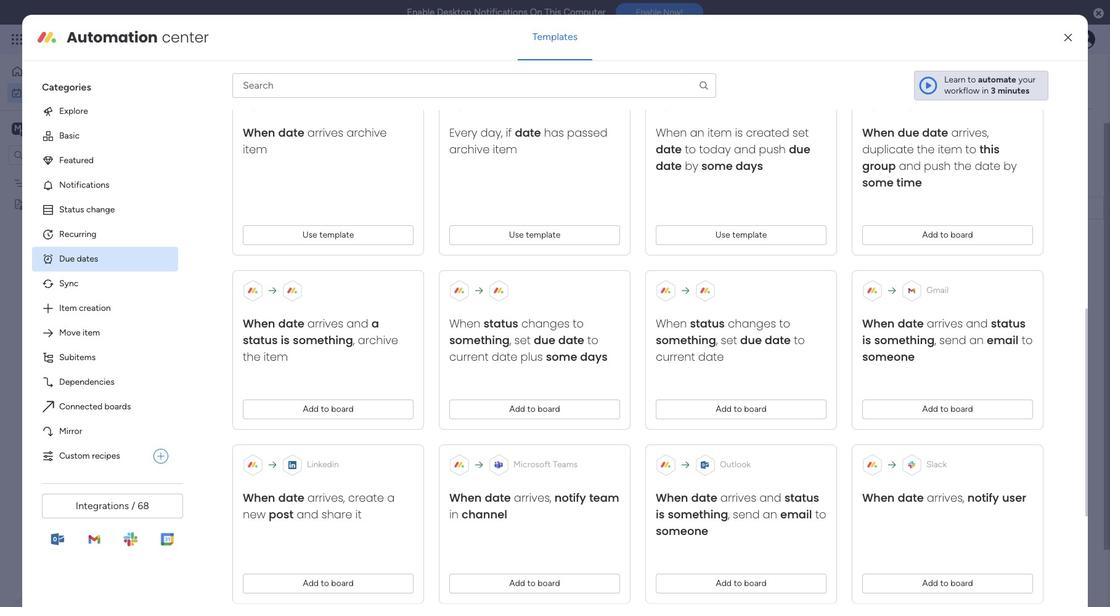 Task type: locate. For each thing, give the bounding box(es) containing it.
some down today
[[701, 158, 733, 174]]

2 horizontal spatial an
[[969, 333, 984, 348]]

1 vertical spatial send
[[733, 507, 760, 523]]

1 horizontal spatial notify
[[968, 491, 999, 506]]

0 horizontal spatial use
[[302, 230, 317, 240]]

item right move on the bottom of the page
[[83, 328, 100, 338]]

arrives, down slack
[[927, 491, 965, 506]]

,
[[353, 333, 355, 348], [510, 333, 511, 348], [716, 333, 718, 348], [935, 333, 936, 348], [728, 507, 730, 523]]

1 vertical spatial in
[[449, 507, 459, 523]]

categories list box
[[32, 71, 188, 469]]

the inside and push the date by some time
[[954, 158, 972, 174]]

share
[[322, 507, 352, 523]]

lottie animation image
[[0, 483, 157, 608]]

items up 'when date arrives and'
[[281, 293, 302, 303]]

mirror option
[[32, 420, 178, 444]]

dates right due
[[77, 254, 98, 264]]

1 horizontal spatial someone
[[862, 349, 915, 365]]

template for has
[[526, 230, 561, 240]]

help
[[1016, 577, 1038, 589]]

1 horizontal spatial changes
[[728, 316, 776, 332]]

1 horizontal spatial use template button
[[449, 226, 620, 245]]

an
[[690, 125, 704, 140], [969, 333, 984, 348], [763, 507, 777, 523]]

item creation option
[[32, 296, 178, 321]]

when date up post
[[243, 491, 304, 506]]

changes up 'to current date plus'
[[522, 316, 570, 332]]

items up this week / 0 items
[[262, 248, 283, 259]]

in inside when date arrives, notify team in channel
[[449, 507, 459, 523]]

current inside 'to current date plus'
[[449, 349, 489, 365]]

notifications inside option
[[59, 180, 109, 190]]

and inside 'when an item is created   set date to today   and   push'
[[734, 142, 756, 157]]

featured option
[[32, 148, 178, 173]]

item up today
[[708, 125, 732, 140]]

2 notify from the left
[[968, 491, 999, 506]]

notifications up status change
[[59, 180, 109, 190]]

add for to current date
[[716, 404, 732, 415]]

1 horizontal spatial in
[[982, 86, 989, 96]]

arrives, up this
[[951, 125, 989, 140]]

, archive the item
[[243, 333, 398, 365]]

work inside button
[[41, 87, 60, 98]]

this right on at the left top of page
[[545, 7, 561, 18]]

0 horizontal spatial send
[[733, 507, 760, 523]]

0 vertical spatial send
[[939, 333, 966, 348]]

integrations / 68
[[76, 500, 149, 512]]

archive down every in the left of the page
[[449, 142, 490, 157]]

work for my
[[41, 87, 60, 98]]

use template for archive
[[509, 230, 561, 240]]

0 horizontal spatial my
[[27, 87, 39, 98]]

2 horizontal spatial use template
[[715, 230, 767, 240]]

1 horizontal spatial the
[[917, 142, 935, 157]]

today
[[699, 142, 731, 157]]

1 horizontal spatial an
[[763, 507, 777, 523]]

arrives, inside when date arrives, notify team in channel
[[514, 491, 552, 506]]

some right plus
[[546, 349, 577, 365]]

2 current from the left
[[656, 349, 695, 365]]

1 horizontal spatial a
[[372, 316, 379, 332]]

1 vertical spatial an
[[969, 333, 984, 348]]

arrives, inside "arrives, create a new"
[[307, 491, 345, 506]]

changes up to current date
[[728, 316, 776, 332]]

0 horizontal spatial template
[[319, 230, 354, 240]]

2 template from the left
[[526, 230, 561, 240]]

search image for filter dashboard by text search box
[[283, 128, 293, 138]]

week for this
[[233, 289, 262, 305]]

board for when due date
[[951, 230, 973, 240]]

0 vertical spatial an
[[690, 125, 704, 140]]

a right without
[[254, 422, 262, 438]]

dates right 'past' on the top of page
[[235, 178, 267, 194]]

week right next
[[235, 333, 264, 349]]

1 by from the left
[[685, 158, 698, 174]]

1 horizontal spatial dates
[[235, 178, 267, 194]]

my inside button
[[27, 87, 39, 98]]

when date down work
[[243, 125, 304, 140]]

categories heading
[[32, 71, 178, 99]]

1 horizontal spatial search image
[[698, 80, 710, 91]]

0 vertical spatial when date arrives and status is something , send an email to someone
[[862, 316, 1033, 365]]

push inside and push the date by some time
[[924, 158, 951, 174]]

2 use template from the left
[[509, 230, 561, 240]]

use template button
[[243, 226, 414, 245], [449, 226, 620, 245], [656, 226, 827, 245]]

today / 0 items
[[208, 245, 283, 260]]

item up 'past dates /'
[[243, 142, 267, 157]]

0 vertical spatial this
[[545, 7, 561, 18]]

some
[[701, 158, 733, 174], [862, 175, 894, 190], [546, 349, 577, 365]]

the inside arrives, duplicate the item to
[[917, 142, 935, 157]]

when an item is created   set date to today   and   push
[[656, 125, 809, 157]]

1 horizontal spatial template
[[526, 230, 561, 240]]

2 vertical spatial archive
[[358, 333, 398, 348]]

1 when date from the top
[[243, 125, 304, 140]]

notify left user
[[968, 491, 999, 506]]

current inside to current date
[[656, 349, 695, 365]]

1 use template from the left
[[302, 230, 354, 240]]

to inside to current date
[[794, 333, 805, 348]]

my left categories at top
[[27, 87, 39, 98]]

gmail
[[927, 285, 949, 296]]

2 horizontal spatial use template button
[[656, 226, 827, 245]]

the down arrives, duplicate the item to on the right of the page
[[954, 158, 972, 174]]

0 horizontal spatial email
[[780, 507, 812, 523]]

0 inside today / 0 items
[[254, 248, 260, 259]]

board
[[951, 230, 973, 240], [331, 404, 354, 415], [538, 404, 560, 415], [744, 404, 767, 415], [951, 404, 973, 415], [331, 579, 354, 589], [538, 579, 560, 589], [744, 579, 767, 589], [951, 579, 973, 589]]

1 horizontal spatial this
[[545, 7, 561, 18]]

1 vertical spatial when date arrives and status is something , send an email to someone
[[656, 491, 826, 539]]

1 horizontal spatial send
[[939, 333, 966, 348]]

1 horizontal spatial by
[[1004, 158, 1017, 174]]

0 vertical spatial the
[[917, 142, 935, 157]]

computer
[[564, 7, 606, 18]]

1 horizontal spatial email
[[987, 333, 1019, 348]]

workflow
[[944, 86, 980, 96]]

0 vertical spatial search image
[[698, 80, 710, 91]]

dates
[[235, 178, 267, 194], [77, 254, 98, 264]]

2 use from the left
[[509, 230, 524, 240]]

arrives down outlook
[[721, 491, 756, 506]]

this week / 0 items
[[208, 289, 302, 305]]

0 horizontal spatial notifications
[[59, 180, 109, 190]]

0 horizontal spatial current
[[449, 349, 489, 365]]

0 horizontal spatial some
[[546, 349, 577, 365]]

notify for user
[[968, 491, 999, 506]]

arrives, duplicate the item to
[[862, 125, 989, 157]]

1 vertical spatial the
[[954, 158, 972, 174]]

add for to current date plus
[[509, 404, 525, 415]]

1 notify from the left
[[555, 491, 586, 506]]

2 by from the left
[[1004, 158, 1017, 174]]

archive inside arrives   archive item
[[347, 125, 387, 140]]

0 vertical spatial push
[[759, 142, 786, 157]]

item inside arrives, duplicate the item to
[[938, 142, 962, 157]]

1 horizontal spatial when status changes to something , set due date
[[656, 316, 791, 348]]

integrations / 68 button
[[42, 494, 183, 519]]

notify
[[555, 491, 586, 506], [968, 491, 999, 506]]

in inside your workflow in
[[982, 86, 989, 96]]

0 vertical spatial a
[[372, 316, 379, 332]]

days
[[736, 158, 763, 174], [580, 349, 608, 365]]

workspace image
[[12, 122, 24, 135]]

see plans image
[[204, 32, 216, 47]]

arrives   archive item
[[243, 125, 387, 157]]

and push the date by some time
[[862, 158, 1017, 190]]

now!
[[664, 8, 683, 17]]

0 vertical spatial week
[[233, 289, 262, 305]]

if
[[506, 125, 512, 140]]

creation
[[79, 303, 111, 314]]

1 horizontal spatial enable
[[636, 8, 661, 17]]

someone
[[862, 349, 915, 365], [656, 524, 708, 539]]

is
[[735, 125, 743, 140], [281, 333, 290, 348], [862, 333, 871, 348], [656, 507, 665, 523]]

past dates /
[[208, 178, 278, 194]]

0 vertical spatial email
[[987, 333, 1019, 348]]

0 horizontal spatial changes
[[522, 316, 570, 332]]

2 vertical spatial an
[[763, 507, 777, 523]]

my
[[185, 72, 213, 99], [27, 87, 39, 98]]

when date arrives and status is something , send an email to someone down gmail
[[862, 316, 1033, 365]]

week for next
[[235, 333, 264, 349]]

and inside and push the date by some time
[[899, 158, 921, 174]]

1 vertical spatial when date
[[243, 491, 304, 506]]

2 horizontal spatial a
[[387, 491, 395, 506]]

to inside 'when an item is created   set date to today   and   push'
[[685, 142, 696, 157]]

0 horizontal spatial when date arrives and status is something , send an email to someone
[[656, 491, 826, 539]]

enable left now!
[[636, 8, 661, 17]]

a up , archive the item
[[372, 316, 379, 332]]

enable now! button
[[616, 3, 703, 22]]

2 horizontal spatial the
[[954, 158, 972, 174]]

arrives, up share
[[307, 491, 345, 506]]

1 horizontal spatial days
[[736, 158, 763, 174]]

past
[[208, 178, 232, 194]]

current
[[449, 349, 489, 365], [656, 349, 695, 365]]

push down created
[[759, 142, 786, 157]]

today
[[208, 245, 243, 260]]

1 vertical spatial search image
[[283, 128, 293, 138]]

a inside a status
[[372, 316, 379, 332]]

0 horizontal spatial notify
[[555, 491, 586, 506]]

items up "linkedin"
[[310, 426, 331, 436]]

has
[[544, 125, 564, 140]]

1 template from the left
[[319, 230, 354, 240]]

to
[[968, 75, 976, 85], [685, 142, 696, 157], [965, 142, 977, 157], [940, 230, 949, 240], [573, 316, 584, 332], [779, 316, 790, 332], [588, 333, 599, 348], [794, 333, 805, 348], [1022, 333, 1033, 348], [321, 404, 329, 415], [527, 404, 536, 415], [734, 404, 742, 415], [940, 404, 949, 415], [815, 507, 826, 523], [321, 579, 329, 589], [527, 579, 536, 589], [734, 579, 742, 589], [940, 579, 949, 589]]

by inside and push the date by some time
[[1004, 158, 1017, 174]]

1 vertical spatial archive
[[449, 142, 490, 157]]

archive right hide
[[347, 125, 387, 140]]

0 vertical spatial notifications
[[474, 7, 528, 18]]

1 vertical spatial this
[[208, 289, 230, 305]]

marketing
[[29, 178, 68, 188]]

2 vertical spatial a
[[387, 491, 395, 506]]

the down when due date
[[917, 142, 935, 157]]

sync option
[[32, 272, 178, 296]]

1 horizontal spatial when date arrives and status is something , send an email to someone
[[862, 316, 1033, 365]]

due
[[898, 125, 919, 140], [789, 142, 811, 157], [534, 333, 555, 348], [740, 333, 762, 348]]

item down if
[[493, 142, 517, 157]]

workspace selection element
[[12, 121, 103, 137]]

add to board button for to current date
[[656, 400, 827, 420]]

1 use from the left
[[302, 230, 317, 240]]

2 use template button from the left
[[449, 226, 620, 245]]

0 horizontal spatial in
[[449, 507, 459, 523]]

arrives,
[[951, 125, 989, 140], [307, 491, 345, 506], [514, 491, 552, 506], [927, 491, 965, 506]]

2 horizontal spatial use
[[715, 230, 730, 240]]

0 horizontal spatial dates
[[77, 254, 98, 264]]

due
[[59, 254, 75, 264]]

automation  center image
[[37, 28, 57, 47]]

3 minutes
[[991, 86, 1030, 96]]

in left "3"
[[982, 86, 989, 96]]

channel
[[462, 507, 507, 523]]

0 down 'when date arrives and'
[[276, 337, 281, 348]]

items down 'when date arrives and'
[[283, 337, 305, 348]]

automation
[[67, 27, 158, 47]]

duplicate
[[862, 142, 914, 157]]

0 vertical spatial archive
[[347, 125, 387, 140]]

work up explore
[[41, 87, 60, 98]]

arrives left done
[[307, 125, 343, 140]]

send down outlook
[[733, 507, 760, 523]]

post and share it
[[269, 507, 362, 523]]

add
[[922, 230, 938, 240], [303, 404, 319, 415], [509, 404, 525, 415], [716, 404, 732, 415], [922, 404, 938, 415], [303, 579, 319, 589], [509, 579, 525, 589], [716, 579, 732, 589], [922, 579, 938, 589]]

2 horizontal spatial some
[[862, 175, 894, 190]]

3 use template from the left
[[715, 230, 767, 240]]

use template for item
[[302, 230, 354, 240]]

item down next week / 0 items
[[264, 349, 288, 365]]

dates inside "option"
[[77, 254, 98, 264]]

archive inside , archive the item
[[358, 333, 398, 348]]

create
[[348, 491, 384, 506]]

week down today / 0 items on the left top
[[233, 289, 262, 305]]

0 vertical spatial days
[[736, 158, 763, 174]]

item inside arrives   archive item
[[243, 142, 267, 157]]

2 vertical spatial some
[[546, 349, 577, 365]]

0 horizontal spatial search image
[[283, 128, 293, 138]]

use template
[[302, 230, 354, 240], [509, 230, 561, 240], [715, 230, 767, 240]]

archive inside 'has passed archive item'
[[449, 142, 490, 157]]

archive right is something
[[358, 333, 398, 348]]

0 horizontal spatial use template button
[[243, 226, 414, 245]]

1 vertical spatial week
[[235, 333, 264, 349]]

enable left desktop
[[407, 7, 435, 18]]

an for outlook
[[763, 507, 777, 523]]

Filter dashboard by text search field
[[182, 123, 298, 143]]

subitems option
[[32, 346, 178, 370]]

0 vertical spatial dates
[[235, 178, 267, 194]]

item up and push the date by some time
[[938, 142, 962, 157]]

0 horizontal spatial work
[[41, 87, 60, 98]]

1 vertical spatial email
[[780, 507, 812, 523]]

None search field
[[232, 73, 716, 98]]

item creation
[[59, 303, 111, 314]]

0 horizontal spatial enable
[[407, 7, 435, 18]]

when
[[243, 125, 275, 140], [656, 125, 687, 140], [862, 125, 895, 140], [243, 316, 275, 332], [449, 316, 480, 332], [656, 316, 687, 332], [862, 316, 895, 332], [243, 491, 275, 506], [449, 491, 482, 506], [656, 491, 688, 506], [862, 491, 895, 506]]

archive for , archive the item
[[358, 333, 398, 348]]

in left channel
[[449, 507, 459, 523]]

0 horizontal spatial days
[[580, 349, 608, 365]]

1 horizontal spatial current
[[656, 349, 695, 365]]

0 up "linkedin"
[[302, 426, 308, 436]]

2 horizontal spatial set
[[793, 125, 809, 140]]

send for outlook
[[733, 507, 760, 523]]

notify down teams
[[555, 491, 586, 506]]

automate
[[978, 75, 1016, 85]]

the down next week / 0 items
[[243, 349, 261, 365]]

when date arrives and status is something , send an email to someone
[[862, 316, 1033, 365], [656, 491, 826, 539]]

archive for arrives   archive item
[[347, 125, 387, 140]]

some down group
[[862, 175, 894, 190]]

email for gmail
[[987, 333, 1019, 348]]

1 horizontal spatial push
[[924, 158, 951, 174]]

0 vertical spatial when date
[[243, 125, 304, 140]]

in
[[982, 86, 989, 96], [449, 507, 459, 523]]

when inside when date arrives, notify team in channel
[[449, 491, 482, 506]]

0 horizontal spatial push
[[759, 142, 786, 157]]

templates
[[532, 31, 578, 42]]

search image
[[698, 80, 710, 91], [283, 128, 293, 138]]

1 vertical spatial push
[[924, 158, 951, 174]]

template
[[319, 230, 354, 240], [526, 230, 561, 240], [732, 230, 767, 240]]

add to board for , archive the item
[[303, 404, 354, 415]]

notifications
[[474, 7, 528, 18], [59, 180, 109, 190]]

work right monday
[[100, 32, 122, 46]]

2 vertical spatial the
[[243, 349, 261, 365]]

dates for due
[[77, 254, 98, 264]]

arrives up is something
[[307, 316, 343, 332]]

notifications left on at the left top of page
[[474, 7, 528, 18]]

1 vertical spatial notifications
[[59, 180, 109, 190]]

add to board button for to current date plus
[[449, 400, 620, 420]]

add for , send an
[[716, 579, 732, 589]]

lottie animation element
[[0, 483, 157, 608]]

arrives, down microsoft on the bottom left
[[514, 491, 552, 506]]

main
[[28, 122, 50, 134]]

notify inside when date arrives, notify team in channel
[[555, 491, 586, 506]]

1 vertical spatial work
[[41, 87, 60, 98]]

0 horizontal spatial the
[[243, 349, 261, 365]]

has passed archive item
[[449, 125, 608, 157]]

1 current from the left
[[449, 349, 489, 365]]

work for monday
[[100, 32, 122, 46]]

custom
[[59, 451, 90, 462]]

when date arrives and status is something , send an email to someone down outlook
[[656, 491, 826, 539]]

list box
[[0, 170, 157, 381]]

send for gmail
[[939, 333, 966, 348]]

0 right today at the top of page
[[254, 248, 260, 259]]

0 vertical spatial someone
[[862, 349, 915, 365]]

dependencies option
[[32, 370, 178, 395]]

select product image
[[11, 33, 23, 46]]

someone for outlook
[[656, 524, 708, 539]]

add to board
[[922, 230, 973, 240], [303, 404, 354, 415], [509, 404, 560, 415], [716, 404, 767, 415], [922, 404, 973, 415], [303, 579, 354, 589], [509, 579, 560, 589], [716, 579, 767, 589], [922, 579, 973, 589]]

due dates
[[59, 254, 98, 264]]

option
[[0, 172, 157, 174]]

0 vertical spatial work
[[100, 32, 122, 46]]

my left work
[[185, 72, 213, 99]]

add to board for post and share it
[[303, 579, 354, 589]]

None search field
[[182, 123, 298, 143]]

this
[[545, 7, 561, 18], [208, 289, 230, 305]]

0 up 'when date arrives and'
[[273, 293, 279, 303]]

date inside due date
[[656, 158, 682, 174]]

recurring option
[[32, 222, 178, 247]]

board for , archive the item
[[331, 404, 354, 415]]

1 use template button from the left
[[243, 226, 414, 245]]

my work
[[185, 72, 268, 99]]

1 horizontal spatial use
[[509, 230, 524, 240]]

explore
[[59, 106, 88, 116]]

templates button
[[518, 22, 593, 52]]

enable inside 'button'
[[636, 8, 661, 17]]

board for , send an
[[744, 579, 767, 589]]

items
[[367, 128, 388, 138], [262, 248, 283, 259], [281, 293, 302, 303], [283, 337, 305, 348], [310, 426, 331, 436]]

1 vertical spatial a
[[254, 422, 262, 438]]

0 horizontal spatial an
[[690, 125, 704, 140]]

when status changes to something , set due date
[[449, 316, 584, 348], [656, 316, 791, 348]]

to current date
[[656, 333, 805, 365]]

push down arrives, duplicate the item to on the right of the page
[[924, 158, 951, 174]]

2 horizontal spatial template
[[732, 230, 767, 240]]

1 horizontal spatial my
[[185, 72, 213, 99]]

a right create
[[387, 491, 395, 506]]

without
[[208, 422, 251, 438]]

this up next
[[208, 289, 230, 305]]

on
[[530, 7, 542, 18]]

1 horizontal spatial work
[[100, 32, 122, 46]]

due dates option
[[32, 247, 178, 272]]

0 horizontal spatial someone
[[656, 524, 708, 539]]

items inside without a date / 0 items
[[310, 426, 331, 436]]

3 use from the left
[[715, 230, 730, 240]]

minutes
[[998, 86, 1030, 96]]

0 vertical spatial in
[[982, 86, 989, 96]]

customize
[[413, 128, 455, 138]]

send down gmail
[[939, 333, 966, 348]]



Task type: describe. For each thing, give the bounding box(es) containing it.
add to board button for post and share it
[[243, 574, 414, 594]]

time
[[897, 175, 922, 190]]

slack
[[927, 460, 947, 470]]

it
[[355, 507, 362, 523]]

monday
[[55, 32, 97, 46]]

add to board for to current date plus
[[509, 404, 560, 415]]

the inside , archive the item
[[243, 349, 261, 365]]

when inside 'when an item is created   set date to today   and   push'
[[656, 125, 687, 140]]

item inside 'when an item is created   set date to today   and   push'
[[708, 125, 732, 140]]

my work button
[[7, 83, 133, 103]]

my for my work
[[185, 72, 213, 99]]

this group
[[862, 142, 1000, 174]]

is something
[[281, 333, 353, 348]]

every
[[449, 125, 477, 140]]

add to board for , send an
[[716, 579, 767, 589]]

move item
[[59, 328, 100, 338]]

recipes
[[92, 451, 120, 462]]

my for my work
[[27, 87, 39, 98]]

management
[[124, 32, 192, 46]]

2 when status changes to something , set due date from the left
[[656, 316, 791, 348]]

status
[[59, 205, 84, 215]]

connected boards
[[59, 402, 131, 412]]

is inside 'when an item is created   set date to today   and   push'
[[735, 125, 743, 140]]

microsoft
[[514, 460, 551, 470]]

teams
[[553, 460, 578, 470]]

by some days
[[682, 158, 763, 174]]

add to board button for when due date
[[862, 226, 1033, 245]]

date inside 'to current date plus'
[[492, 349, 518, 365]]

created
[[746, 125, 790, 140]]

status inside a status
[[243, 333, 278, 348]]

1 changes from the left
[[522, 316, 570, 332]]

arrives down gmail
[[927, 316, 963, 332]]

search image for search for a column type search field
[[698, 80, 710, 91]]

0 horizontal spatial set
[[514, 333, 531, 348]]

when date arrives and status is something , send an email to someone for gmail
[[862, 316, 1033, 365]]

hide done items
[[325, 128, 388, 138]]

connected boards option
[[32, 395, 178, 420]]

0 horizontal spatial a
[[254, 422, 262, 438]]

board for to current date
[[744, 404, 767, 415]]

when due date
[[862, 125, 948, 140]]

2 when date from the top
[[243, 491, 304, 506]]

1 vertical spatial days
[[580, 349, 608, 365]]

status change option
[[32, 198, 178, 222]]

a status
[[243, 316, 379, 348]]

use template button for archive
[[449, 226, 620, 245]]

your
[[1019, 75, 1036, 85]]

0 inside without a date / 0 items
[[302, 426, 308, 436]]

move item option
[[32, 321, 178, 346]]

boards
[[105, 402, 131, 412]]

template for arrives
[[319, 230, 354, 240]]

some days
[[546, 349, 608, 365]]

someone for gmail
[[862, 349, 915, 365]]

a inside "arrives, create a new"
[[387, 491, 395, 506]]

status change
[[59, 205, 115, 215]]

date inside to current date
[[698, 349, 724, 365]]

3
[[991, 86, 996, 96]]

explore option
[[32, 99, 178, 124]]

board for post and share it
[[331, 579, 354, 589]]

0 inside this week / 0 items
[[273, 293, 279, 303]]

an for gmail
[[969, 333, 984, 348]]

notifications option
[[32, 173, 178, 198]]

enable for enable desktop notifications on this computer
[[407, 7, 435, 18]]

enable for enable now!
[[636, 8, 661, 17]]

dapulse close image
[[1094, 7, 1104, 20]]

1 when status changes to something , set due date from the left
[[449, 316, 584, 348]]

featured
[[59, 155, 94, 166]]

when date arrives and status is something , send an email to someone for outlook
[[656, 491, 826, 539]]

workspace
[[52, 122, 101, 134]]

work
[[218, 72, 268, 99]]

microsoft teams
[[514, 460, 578, 470]]

/ inside button
[[131, 500, 135, 512]]

customize button
[[393, 123, 459, 143]]

add to board for to current date
[[716, 404, 767, 415]]

this
[[980, 142, 1000, 157]]

to inside arrives, duplicate the item to
[[965, 142, 977, 157]]

use for archive
[[509, 230, 524, 240]]

add for when due date
[[922, 230, 938, 240]]

use template button for item
[[243, 226, 414, 245]]

board for to current date plus
[[538, 404, 560, 415]]

notes
[[29, 199, 53, 209]]

Search for a column type search field
[[232, 73, 716, 98]]

item inside option
[[83, 328, 100, 338]]

private board image
[[13, 198, 25, 210]]

add for , archive the item
[[303, 404, 319, 415]]

push inside 'when an item is created   set date to today   and   push'
[[759, 142, 786, 157]]

notify for team
[[555, 491, 586, 506]]

v2 overdue deadline image
[[849, 202, 859, 214]]

add to board button for , archive the item
[[243, 400, 414, 420]]

1 horizontal spatial notifications
[[474, 7, 528, 18]]

an inside 'when an item is created   set date to today   and   push'
[[690, 125, 704, 140]]

items inside today / 0 items
[[262, 248, 283, 259]]

basic option
[[32, 124, 178, 148]]

1 horizontal spatial set
[[721, 333, 737, 348]]

list box containing marketing plan
[[0, 170, 157, 381]]

the for by
[[954, 158, 972, 174]]

kendall parks image
[[1076, 30, 1095, 49]]

custom recipes
[[59, 451, 120, 462]]

post
[[269, 507, 294, 523]]

items right done
[[367, 128, 388, 138]]

items inside this week / 0 items
[[281, 293, 302, 303]]

use for item
[[302, 230, 317, 240]]

center
[[162, 27, 209, 47]]

team
[[589, 491, 619, 506]]

some inside and push the date by some time
[[862, 175, 894, 190]]

next
[[208, 333, 232, 349]]

3 use template button from the left
[[656, 226, 827, 245]]

0 vertical spatial some
[[701, 158, 733, 174]]

connected
[[59, 402, 102, 412]]

enable desktop notifications on this computer
[[407, 7, 606, 18]]

mirror
[[59, 427, 82, 437]]

recurring
[[59, 229, 97, 240]]

date inside 'when an item is created   set date to today   and   push'
[[656, 142, 682, 157]]

items inside next week / 0 items
[[283, 337, 305, 348]]

m
[[14, 123, 22, 133]]

day,
[[480, 125, 503, 140]]

add to board button for , send an
[[656, 574, 827, 594]]

integrations
[[76, 500, 129, 512]]

arrives, inside arrives, duplicate the item to
[[951, 125, 989, 140]]

help button
[[1006, 573, 1049, 593]]

3 template from the left
[[732, 230, 767, 240]]

current for to current date plus
[[449, 349, 489, 365]]

item inside , archive the item
[[264, 349, 288, 365]]

marketing plan
[[29, 178, 86, 188]]

0 horizontal spatial this
[[208, 289, 230, 305]]

when date arrives, notify user
[[862, 491, 1027, 506]]

desktop
[[437, 7, 472, 18]]

plus
[[521, 349, 543, 365]]

current for to current date
[[656, 349, 695, 365]]

passed
[[567, 125, 608, 140]]

to inside 'to current date plus'
[[588, 333, 599, 348]]

my work
[[27, 87, 60, 98]]

due date
[[656, 142, 811, 174]]

the for to
[[917, 142, 935, 157]]

sync
[[59, 279, 79, 289]]

new
[[243, 507, 266, 523]]

dates for past
[[235, 178, 267, 194]]

arrives inside arrives   archive item
[[307, 125, 343, 140]]

next week / 0 items
[[208, 333, 305, 349]]

custom recipes option
[[32, 444, 149, 469]]

add to board for when due date
[[922, 230, 973, 240]]

arrives, create a new
[[243, 491, 395, 523]]

later /
[[208, 378, 247, 393]]

date inside when date arrives, notify team in channel
[[485, 491, 511, 506]]

your workflow in
[[944, 75, 1036, 96]]

date inside and push the date by some time
[[975, 158, 1001, 174]]

when date arrives and
[[243, 316, 372, 332]]

change
[[86, 205, 115, 215]]

Search in workspace field
[[26, 148, 103, 162]]

2 changes from the left
[[728, 316, 776, 332]]

email for outlook
[[780, 507, 812, 523]]

item inside 'has passed archive item'
[[493, 142, 517, 157]]

basic
[[59, 131, 80, 141]]

item
[[59, 303, 77, 314]]

set inside 'when an item is created   set date to today   and   push'
[[793, 125, 809, 140]]

add for post and share it
[[303, 579, 319, 589]]

due inside due date
[[789, 142, 811, 157]]

dependencies
[[59, 377, 114, 388]]

when date arrives, notify team in channel
[[449, 491, 619, 523]]

68
[[138, 500, 149, 512]]

, inside , archive the item
[[353, 333, 355, 348]]

learn to automate
[[944, 75, 1016, 85]]

enable now!
[[636, 8, 683, 17]]

linkedin
[[307, 460, 339, 470]]

outlook
[[720, 460, 751, 470]]

learn
[[944, 75, 966, 85]]

home image
[[11, 65, 23, 78]]

plan
[[70, 178, 86, 188]]

0 inside next week / 0 items
[[276, 337, 281, 348]]



Task type: vqa. For each thing, say whether or not it's contained in the screenshot.
dapulse close icon
yes



